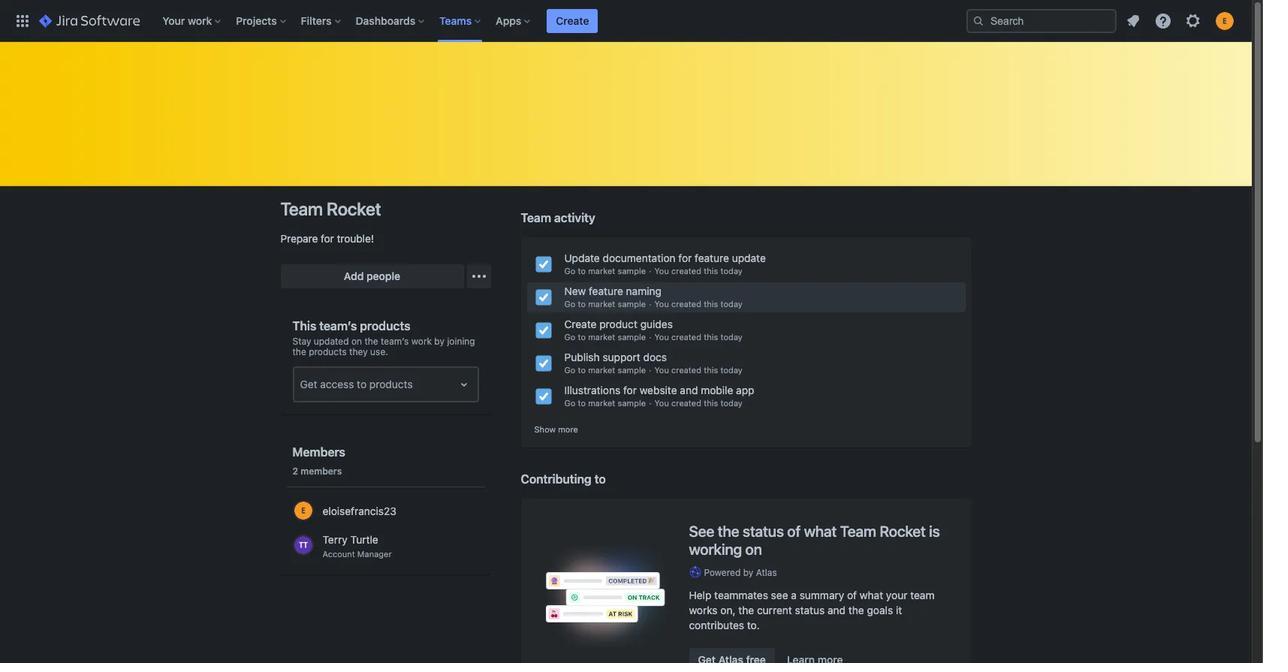 Task type: vqa. For each thing, say whether or not it's contained in the screenshot.
3rd Go to market sample from the top
yes



Task type: describe. For each thing, give the bounding box(es) containing it.
1 horizontal spatial feature
[[695, 252, 729, 264]]

mobile
[[701, 384, 734, 397]]

status inside help teammates see a summary of what your team works on, the current status and the goals it contributes to.
[[795, 604, 825, 617]]

see
[[771, 589, 789, 602]]

atlas image
[[689, 567, 701, 579]]

to.
[[747, 619, 760, 632]]

go to market sample for feature
[[565, 299, 646, 309]]

powered
[[704, 567, 741, 578]]

the right updated
[[365, 336, 378, 347]]

the left goals on the bottom of page
[[849, 604, 865, 617]]

update documentation for feature update
[[565, 252, 766, 264]]

your work button
[[158, 9, 227, 33]]

1 vertical spatial feature
[[589, 285, 623, 298]]

you created this today for naming
[[655, 299, 743, 309]]

add people
[[344, 270, 400, 282]]

teammates
[[715, 589, 769, 602]]

documentation
[[603, 252, 676, 264]]

what inside help teammates see a summary of what your team works on, the current status and the goals it contributes to.
[[860, 589, 884, 602]]

go to market sample for product
[[565, 332, 646, 342]]

create product guides
[[565, 318, 673, 331]]

created for docs
[[672, 365, 702, 375]]

see
[[689, 523, 715, 540]]

is
[[930, 523, 940, 540]]

they
[[349, 346, 368, 358]]

1 horizontal spatial team's
[[381, 336, 409, 347]]

go to market sample for documentation
[[565, 266, 646, 276]]

your profile and settings image
[[1216, 12, 1234, 30]]

created for naming
[[672, 299, 702, 309]]

create for create product guides
[[565, 318, 597, 331]]

2
[[293, 466, 298, 477]]

more
[[558, 424, 578, 434]]

team for team activity
[[521, 211, 551, 225]]

account
[[323, 549, 355, 559]]

current
[[757, 604, 792, 617]]

apps
[[496, 14, 522, 27]]

this for website
[[704, 398, 718, 408]]

banner containing your work
[[0, 0, 1252, 42]]

market for new
[[588, 299, 616, 309]]

on inside the see the status of what team rocket is working on
[[746, 541, 762, 558]]

show more
[[535, 424, 578, 434]]

works
[[689, 604, 718, 617]]

to for new
[[578, 299, 586, 309]]

docs
[[644, 351, 667, 364]]

0 vertical spatial rocket
[[327, 198, 381, 219]]

powered by atlas link
[[689, 566, 948, 579]]

Search field
[[967, 9, 1117, 33]]

go for create product guides
[[565, 332, 576, 342]]

teams
[[440, 14, 472, 27]]

team activity
[[521, 211, 596, 225]]

market for publish
[[588, 365, 616, 375]]

go for publish support docs
[[565, 365, 576, 375]]

go to market sample for support
[[565, 365, 646, 375]]

1 vertical spatial for
[[679, 252, 692, 264]]

you created this today for website
[[655, 398, 743, 408]]

new
[[565, 285, 586, 298]]

summary
[[800, 589, 845, 602]]

show
[[535, 424, 556, 434]]

updated
[[314, 336, 349, 347]]

powered by atlas
[[704, 567, 777, 578]]

market for update
[[588, 266, 616, 276]]

create button
[[547, 9, 598, 33]]

this for docs
[[704, 365, 718, 375]]

dashboards button
[[351, 9, 431, 33]]

this for for
[[704, 266, 718, 276]]

contributes
[[689, 619, 745, 632]]

app
[[736, 384, 755, 397]]

a
[[791, 589, 797, 602]]

apps button
[[491, 9, 537, 33]]

created for guides
[[672, 332, 702, 342]]

to right contributing
[[595, 472, 606, 486]]

to for illustrations
[[578, 398, 586, 408]]

account manager link
[[287, 530, 485, 563]]

trouble!
[[337, 232, 374, 245]]

status inside the see the status of what team rocket is working on
[[743, 523, 784, 540]]

on,
[[721, 604, 736, 617]]

you for website
[[655, 398, 669, 408]]

sample for for
[[618, 398, 646, 408]]

stay
[[293, 336, 311, 347]]

guides
[[641, 318, 673, 331]]

illustrations for website and mobile app
[[565, 384, 755, 397]]

your
[[162, 14, 185, 27]]

today for publish support docs
[[721, 365, 743, 375]]

today for illustrations for website and mobile app
[[721, 398, 743, 408]]

help
[[689, 589, 712, 602]]

publish support docs
[[565, 351, 667, 364]]

the inside the see the status of what team rocket is working on
[[718, 523, 740, 540]]

working
[[689, 541, 742, 558]]

0 vertical spatial team's
[[319, 319, 357, 333]]

dashboards
[[356, 14, 416, 27]]

use.
[[370, 346, 388, 358]]

create for create
[[556, 14, 589, 27]]

primary element
[[9, 0, 967, 42]]



Task type: locate. For each thing, give the bounding box(es) containing it.
you for docs
[[655, 365, 669, 375]]

sample for support
[[618, 365, 646, 375]]

1 vertical spatial by
[[744, 567, 754, 578]]

banner
[[0, 0, 1252, 42]]

1 vertical spatial work
[[412, 336, 432, 347]]

you up guides
[[655, 299, 669, 309]]

you created this today
[[655, 266, 743, 276], [655, 299, 743, 309], [655, 332, 743, 342], [655, 365, 743, 375], [655, 398, 743, 408]]

jira software image
[[39, 12, 140, 30], [39, 12, 140, 30]]

5 sample from the top
[[618, 398, 646, 408]]

1 horizontal spatial of
[[847, 589, 857, 602]]

sample for documentation
[[618, 266, 646, 276]]

settings image
[[1185, 12, 1203, 30]]

open image
[[455, 376, 473, 394]]

go for illustrations for website and mobile app
[[565, 398, 576, 408]]

go to market sample for for
[[565, 398, 646, 408]]

show more link
[[535, 424, 578, 436]]

by
[[435, 336, 445, 347], [744, 567, 754, 578]]

feature left update
[[695, 252, 729, 264]]

add
[[344, 270, 364, 282]]

0 horizontal spatial for
[[321, 232, 334, 245]]

0 horizontal spatial and
[[680, 384, 698, 397]]

team rocket
[[281, 198, 381, 219]]

market down product on the top of page
[[588, 332, 616, 342]]

0 vertical spatial create
[[556, 14, 589, 27]]

and
[[680, 384, 698, 397], [828, 604, 846, 617]]

3 this from the top
[[704, 332, 718, 342]]

joining
[[447, 336, 475, 347]]

rocket left is
[[880, 523, 926, 540]]

your work
[[162, 14, 212, 27]]

to down publish
[[578, 365, 586, 375]]

1 today from the top
[[721, 266, 743, 276]]

0 vertical spatial on
[[352, 336, 362, 347]]

products left they
[[309, 346, 347, 358]]

0 vertical spatial work
[[188, 14, 212, 27]]

4 today from the top
[[721, 365, 743, 375]]

see the status of what team rocket is working on
[[689, 523, 940, 558]]

created for for
[[672, 266, 702, 276]]

team inside the see the status of what team rocket is working on
[[841, 523, 877, 540]]

account manager
[[323, 549, 392, 559]]

0 vertical spatial and
[[680, 384, 698, 397]]

feature right new
[[589, 285, 623, 298]]

1 created from the top
[[672, 266, 702, 276]]

on inside this team's products stay updated on the team's work by joining the products they use.
[[352, 336, 362, 347]]

you for naming
[[655, 299, 669, 309]]

market down new feature naming
[[588, 299, 616, 309]]

0 horizontal spatial feature
[[589, 285, 623, 298]]

2 you created this today from the top
[[655, 299, 743, 309]]

1 vertical spatial what
[[860, 589, 884, 602]]

1 you from the top
[[655, 266, 669, 276]]

go for new feature naming
[[565, 299, 576, 309]]

create right apps dropdown button
[[556, 14, 589, 27]]

status up atlas
[[743, 523, 784, 540]]

team's right they
[[381, 336, 409, 347]]

1 vertical spatial create
[[565, 318, 597, 331]]

0 vertical spatial feature
[[695, 252, 729, 264]]

market for create
[[588, 332, 616, 342]]

4 created from the top
[[672, 365, 702, 375]]

created down update documentation for feature update
[[672, 266, 702, 276]]

0 vertical spatial what
[[804, 523, 837, 540]]

4 this from the top
[[704, 365, 718, 375]]

people
[[367, 270, 400, 282]]

prepare
[[281, 232, 318, 245]]

2 this from the top
[[704, 299, 718, 309]]

status
[[743, 523, 784, 540], [795, 604, 825, 617]]

atlas
[[756, 567, 777, 578]]

sample
[[618, 266, 646, 276], [618, 299, 646, 309], [618, 332, 646, 342], [618, 365, 646, 375], [618, 398, 646, 408]]

3 go to market sample from the top
[[565, 332, 646, 342]]

manager
[[357, 549, 392, 559]]

0 vertical spatial status
[[743, 523, 784, 540]]

you created this today up guides
[[655, 299, 743, 309]]

the down teammates
[[739, 604, 754, 617]]

illustrations
[[565, 384, 621, 397]]

projects button
[[232, 9, 292, 33]]

new feature naming
[[565, 285, 662, 298]]

for left trouble!
[[321, 232, 334, 245]]

2 go to market sample from the top
[[565, 299, 646, 309]]

2 horizontal spatial for
[[679, 252, 692, 264]]

1 horizontal spatial rocket
[[880, 523, 926, 540]]

0 horizontal spatial on
[[352, 336, 362, 347]]

0 horizontal spatial status
[[743, 523, 784, 540]]

0 horizontal spatial what
[[804, 523, 837, 540]]

the down the this
[[293, 346, 306, 358]]

to down update
[[578, 266, 586, 276]]

today
[[721, 266, 743, 276], [721, 299, 743, 309], [721, 332, 743, 342], [721, 365, 743, 375], [721, 398, 743, 408]]

by inside this team's products stay updated on the team's work by joining the products they use.
[[435, 336, 445, 347]]

filters button
[[296, 9, 347, 33]]

0 vertical spatial by
[[435, 336, 445, 347]]

work inside this team's products stay updated on the team's work by joining the products they use.
[[412, 336, 432, 347]]

members
[[293, 446, 345, 459]]

0 vertical spatial products
[[360, 319, 411, 333]]

1 vertical spatial products
[[309, 346, 347, 358]]

rocket up trouble!
[[327, 198, 381, 219]]

created up guides
[[672, 299, 702, 309]]

appswitcher icon image
[[14, 12, 32, 30]]

this team's products stay updated on the team's work by joining the products they use.
[[293, 319, 475, 358]]

rocket
[[327, 198, 381, 219], [880, 523, 926, 540]]

sample down the naming at top
[[618, 299, 646, 309]]

of right summary
[[847, 589, 857, 602]]

go to market sample down product on the top of page
[[565, 332, 646, 342]]

go to market sample down new feature naming
[[565, 299, 646, 309]]

teams button
[[435, 9, 487, 33]]

on
[[352, 336, 362, 347], [746, 541, 762, 558]]

5 you from the top
[[655, 398, 669, 408]]

filters
[[301, 14, 332, 27]]

3 you from the top
[[655, 332, 669, 342]]

prepare for trouble!
[[281, 232, 374, 245]]

1 you created this today from the top
[[655, 266, 743, 276]]

sample down support at the bottom of the page
[[618, 365, 646, 375]]

to down illustrations
[[578, 398, 586, 408]]

5 go from the top
[[565, 398, 576, 408]]

3 go from the top
[[565, 332, 576, 342]]

go down new
[[565, 299, 576, 309]]

create up publish
[[565, 318, 597, 331]]

to up publish
[[578, 332, 586, 342]]

today for create product guides
[[721, 332, 743, 342]]

website
[[640, 384, 677, 397]]

the up working
[[718, 523, 740, 540]]

feature
[[695, 252, 729, 264], [589, 285, 623, 298]]

0 vertical spatial for
[[321, 232, 334, 245]]

5 go to market sample from the top
[[565, 398, 646, 408]]

0 horizontal spatial work
[[188, 14, 212, 27]]

4 market from the top
[[588, 365, 616, 375]]

go to market sample
[[565, 266, 646, 276], [565, 299, 646, 309], [565, 332, 646, 342], [565, 365, 646, 375], [565, 398, 646, 408]]

2 go from the top
[[565, 299, 576, 309]]

1 horizontal spatial status
[[795, 604, 825, 617]]

team up prepare
[[281, 198, 323, 219]]

and inside help teammates see a summary of what your team works on, the current status and the goals it contributes to.
[[828, 604, 846, 617]]

you created this today for guides
[[655, 332, 743, 342]]

created
[[672, 266, 702, 276], [672, 299, 702, 309], [672, 332, 702, 342], [672, 365, 702, 375], [672, 398, 702, 408]]

projects
[[236, 14, 277, 27]]

0 horizontal spatial products
[[309, 346, 347, 358]]

3 today from the top
[[721, 332, 743, 342]]

rocket inside the see the status of what team rocket is working on
[[880, 523, 926, 540]]

contributing to
[[521, 472, 606, 486]]

created down guides
[[672, 332, 702, 342]]

and left "mobile"
[[680, 384, 698, 397]]

this
[[293, 319, 317, 333]]

your
[[886, 589, 908, 602]]

you created this today down "mobile"
[[655, 398, 743, 408]]

you down illustrations for website and mobile app
[[655, 398, 669, 408]]

team left activity on the left of the page
[[521, 211, 551, 225]]

1 horizontal spatial for
[[624, 384, 637, 397]]

add people button
[[281, 264, 464, 288]]

to
[[578, 266, 586, 276], [578, 299, 586, 309], [578, 332, 586, 342], [578, 365, 586, 375], [578, 398, 586, 408], [595, 472, 606, 486]]

work left joining
[[412, 336, 432, 347]]

notifications image
[[1125, 12, 1143, 30]]

1 this from the top
[[704, 266, 718, 276]]

work inside your work popup button
[[188, 14, 212, 27]]

of inside the see the status of what team rocket is working on
[[788, 523, 801, 540]]

to for update
[[578, 266, 586, 276]]

market down illustrations
[[588, 398, 616, 408]]

create inside button
[[556, 14, 589, 27]]

sample down create product guides
[[618, 332, 646, 342]]

members
[[301, 466, 342, 477]]

what up powered by atlas link
[[804, 523, 837, 540]]

support
[[603, 351, 641, 364]]

this for guides
[[704, 332, 718, 342]]

of
[[788, 523, 801, 540], [847, 589, 857, 602]]

you for for
[[655, 266, 669, 276]]

to down new
[[578, 299, 586, 309]]

this
[[704, 266, 718, 276], [704, 299, 718, 309], [704, 332, 718, 342], [704, 365, 718, 375], [704, 398, 718, 408]]

1 vertical spatial on
[[746, 541, 762, 558]]

1 horizontal spatial and
[[828, 604, 846, 617]]

1 horizontal spatial work
[[412, 336, 432, 347]]

publish
[[565, 351, 600, 364]]

1 horizontal spatial on
[[746, 541, 762, 558]]

4 you created this today from the top
[[655, 365, 743, 375]]

1 market from the top
[[588, 266, 616, 276]]

1 vertical spatial of
[[847, 589, 857, 602]]

4 you from the top
[[655, 365, 669, 375]]

3 market from the top
[[588, 332, 616, 342]]

naming
[[626, 285, 662, 298]]

market down publish support docs
[[588, 365, 616, 375]]

go down illustrations
[[565, 398, 576, 408]]

you down update documentation for feature update
[[655, 266, 669, 276]]

5 market from the top
[[588, 398, 616, 408]]

today for update documentation for feature update
[[721, 266, 743, 276]]

1 go to market sample from the top
[[565, 266, 646, 276]]

for for website
[[624, 384, 637, 397]]

market
[[588, 266, 616, 276], [588, 299, 616, 309], [588, 332, 616, 342], [588, 365, 616, 375], [588, 398, 616, 408]]

work right your
[[188, 14, 212, 27]]

0 horizontal spatial team's
[[319, 319, 357, 333]]

you
[[655, 266, 669, 276], [655, 299, 669, 309], [655, 332, 669, 342], [655, 365, 669, 375], [655, 398, 669, 408]]

created down illustrations for website and mobile app
[[672, 398, 702, 408]]

by left atlas
[[744, 567, 754, 578]]

5 today from the top
[[721, 398, 743, 408]]

team up powered by atlas link
[[841, 523, 877, 540]]

for right documentation
[[679, 252, 692, 264]]

you created this today for docs
[[655, 365, 743, 375]]

2 today from the top
[[721, 299, 743, 309]]

to for publish
[[578, 365, 586, 375]]

2 sample from the top
[[618, 299, 646, 309]]

to for create
[[578, 332, 586, 342]]

for for trouble!
[[321, 232, 334, 245]]

you created this today for for
[[655, 266, 743, 276]]

team for team rocket
[[281, 198, 323, 219]]

go up publish
[[565, 332, 576, 342]]

search image
[[973, 15, 985, 27]]

2 you from the top
[[655, 299, 669, 309]]

members 2 members
[[293, 446, 345, 477]]

3 you created this today from the top
[[655, 332, 743, 342]]

sample down website
[[618, 398, 646, 408]]

1 go from the top
[[565, 266, 576, 276]]

4 go to market sample from the top
[[565, 365, 646, 375]]

sample for feature
[[618, 299, 646, 309]]

go to market sample down illustrations
[[565, 398, 646, 408]]

1 horizontal spatial team
[[521, 211, 551, 225]]

5 created from the top
[[672, 398, 702, 408]]

sample down documentation
[[618, 266, 646, 276]]

contributing
[[521, 472, 592, 486]]

of up powered by atlas link
[[788, 523, 801, 540]]

for
[[321, 232, 334, 245], [679, 252, 692, 264], [624, 384, 637, 397]]

the
[[365, 336, 378, 347], [293, 346, 306, 358], [718, 523, 740, 540], [739, 604, 754, 617], [849, 604, 865, 617]]

and down summary
[[828, 604, 846, 617]]

go to market sample down publish support docs
[[565, 365, 646, 375]]

on up atlas
[[746, 541, 762, 558]]

of inside help teammates see a summary of what your team works on, the current status and the goals it contributes to.
[[847, 589, 857, 602]]

help teammates see a summary of what your team works on, the current status and the goals it contributes to.
[[689, 589, 935, 632]]

what
[[804, 523, 837, 540], [860, 589, 884, 602]]

today for new feature naming
[[721, 299, 743, 309]]

status down summary
[[795, 604, 825, 617]]

4 go from the top
[[565, 365, 576, 375]]

create
[[556, 14, 589, 27], [565, 318, 597, 331]]

4 sample from the top
[[618, 365, 646, 375]]

products up use.
[[360, 319, 411, 333]]

1 vertical spatial team's
[[381, 336, 409, 347]]

1 horizontal spatial products
[[360, 319, 411, 333]]

for left website
[[624, 384, 637, 397]]

you down guides
[[655, 332, 669, 342]]

sample for product
[[618, 332, 646, 342]]

2 created from the top
[[672, 299, 702, 309]]

you created this today up "mobile"
[[655, 365, 743, 375]]

work
[[188, 14, 212, 27], [412, 336, 432, 347]]

product
[[600, 318, 638, 331]]

help image
[[1155, 12, 1173, 30]]

3 created from the top
[[672, 332, 702, 342]]

goals
[[867, 604, 893, 617]]

team's up updated
[[319, 319, 357, 333]]

you created this today down guides
[[655, 332, 743, 342]]

0 horizontal spatial team
[[281, 198, 323, 219]]

you down the docs
[[655, 365, 669, 375]]

1 sample from the top
[[618, 266, 646, 276]]

this for naming
[[704, 299, 718, 309]]

created up illustrations for website and mobile app
[[672, 365, 702, 375]]

created for website
[[672, 398, 702, 408]]

market for illustrations
[[588, 398, 616, 408]]

0 horizontal spatial rocket
[[327, 198, 381, 219]]

what inside the see the status of what team rocket is working on
[[804, 523, 837, 540]]

go
[[565, 266, 576, 276], [565, 299, 576, 309], [565, 332, 576, 342], [565, 365, 576, 375], [565, 398, 576, 408]]

on left use.
[[352, 336, 362, 347]]

by inside powered by atlas link
[[744, 567, 754, 578]]

what up goals on the bottom of page
[[860, 589, 884, 602]]

activity
[[554, 211, 596, 225]]

0 horizontal spatial of
[[788, 523, 801, 540]]

1 horizontal spatial by
[[744, 567, 754, 578]]

go down publish
[[565, 365, 576, 375]]

0 vertical spatial of
[[788, 523, 801, 540]]

1 vertical spatial rocket
[[880, 523, 926, 540]]

1 vertical spatial status
[[795, 604, 825, 617]]

2 market from the top
[[588, 299, 616, 309]]

2 vertical spatial for
[[624, 384, 637, 397]]

3 sample from the top
[[618, 332, 646, 342]]

you for guides
[[655, 332, 669, 342]]

update
[[732, 252, 766, 264]]

by left joining
[[435, 336, 445, 347]]

go down update
[[565, 266, 576, 276]]

market up new feature naming
[[588, 266, 616, 276]]

5 you created this today from the top
[[655, 398, 743, 408]]

team
[[911, 589, 935, 602]]

0 horizontal spatial by
[[435, 336, 445, 347]]

it
[[896, 604, 902, 617]]

1 horizontal spatial what
[[860, 589, 884, 602]]

products
[[360, 319, 411, 333], [309, 346, 347, 358]]

5 this from the top
[[704, 398, 718, 408]]

team
[[281, 198, 323, 219], [521, 211, 551, 225], [841, 523, 877, 540]]

go for update documentation for feature update
[[565, 266, 576, 276]]

you created this today down update documentation for feature update
[[655, 266, 743, 276]]

go to market sample up new feature naming
[[565, 266, 646, 276]]

update
[[565, 252, 600, 264]]

1 vertical spatial and
[[828, 604, 846, 617]]

2 horizontal spatial team
[[841, 523, 877, 540]]



